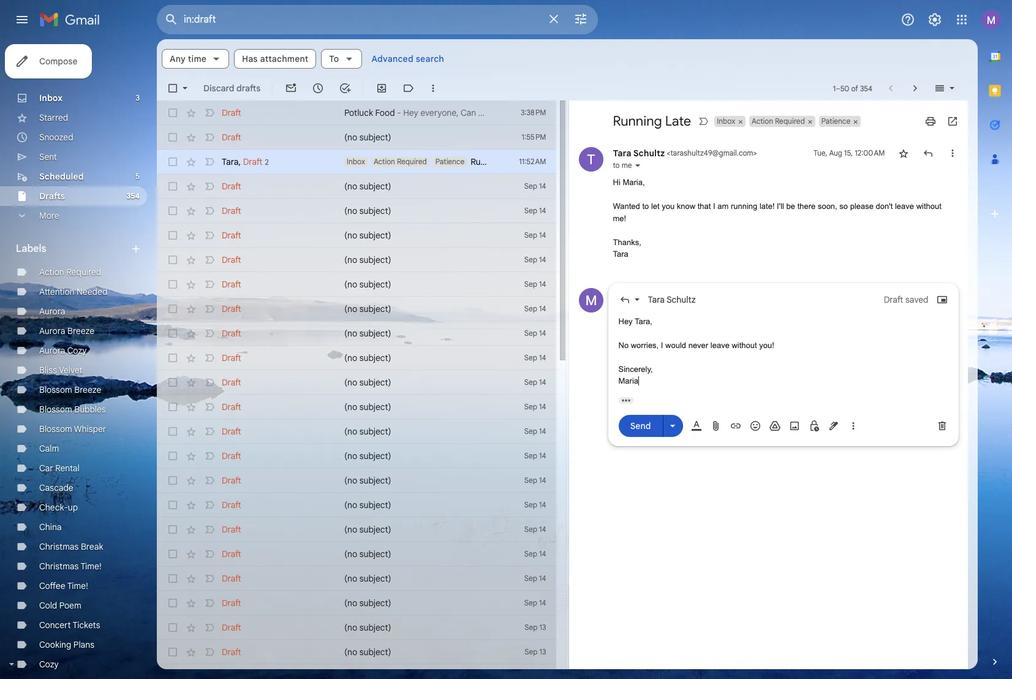 Task type: locate. For each thing, give the bounding box(es) containing it.
0 horizontal spatial cozy
[[39, 659, 59, 670]]

search mail image
[[161, 9, 183, 31]]

9 14 from the top
[[539, 378, 546, 387]]

12 row from the top
[[157, 370, 556, 395]]

discard drafts button
[[199, 77, 266, 99]]

breeze up aurora cozy link
[[67, 325, 94, 336]]

clear search image
[[542, 7, 566, 31]]

cold poem link
[[39, 600, 81, 611]]

0 vertical spatial patience
[[822, 116, 851, 126]]

0 vertical spatial sep 13
[[525, 623, 546, 632]]

blossom for blossom whisper
[[39, 423, 72, 435]]

1 horizontal spatial i
[[713, 202, 716, 211]]

1 horizontal spatial without
[[917, 202, 942, 211]]

show trimmed content image
[[619, 397, 633, 404]]

blossom down bliss velvet link
[[39, 384, 72, 395]]

(no subject) link for 20th row
[[344, 572, 489, 585]]

inbox inside button
[[717, 116, 736, 126]]

draft
[[222, 107, 241, 118], [222, 132, 241, 143], [243, 156, 262, 167], [222, 181, 241, 192], [222, 205, 241, 216], [222, 230, 241, 241], [222, 254, 241, 265], [222, 279, 241, 290], [222, 303, 241, 314], [222, 328, 241, 339], [222, 352, 241, 363], [222, 377, 241, 388], [222, 401, 241, 412], [222, 426, 241, 437], [222, 450, 241, 461], [222, 475, 241, 486], [222, 499, 241, 510], [222, 524, 241, 535], [222, 548, 241, 560], [222, 573, 241, 584], [222, 598, 241, 609], [222, 622, 241, 633], [222, 647, 241, 658]]

inbox up starred link
[[39, 93, 62, 104]]

cozy up velvet
[[67, 345, 87, 356]]

sep 14 for 4th row
[[525, 181, 546, 191]]

check-
[[39, 502, 68, 513]]

attention
[[39, 286, 74, 297]]

plans
[[73, 639, 94, 650]]

schultz up "would"
[[667, 294, 696, 305]]

action inside button
[[752, 116, 773, 126]]

1 vertical spatial inbox
[[717, 116, 736, 126]]

leave inside message body text box
[[711, 340, 730, 350]]

aurora
[[39, 306, 65, 317], [39, 325, 65, 336], [39, 345, 65, 356]]

running
[[731, 202, 758, 211]]

compose
[[39, 56, 78, 67]]

row
[[157, 101, 556, 125], [157, 125, 556, 150], [157, 150, 556, 174], [157, 174, 556, 199], [157, 199, 556, 223], [157, 223, 556, 248], [157, 248, 556, 272], [157, 272, 556, 297], [157, 297, 556, 321], [157, 321, 556, 346], [157, 346, 556, 370], [157, 370, 556, 395], [157, 395, 556, 419], [157, 419, 556, 444], [157, 444, 556, 468], [157, 468, 556, 493], [157, 493, 556, 517], [157, 517, 556, 542], [157, 542, 556, 566], [157, 566, 556, 591], [157, 591, 556, 615], [157, 615, 556, 640], [157, 640, 556, 664], [157, 664, 556, 679]]

subject)
[[360, 132, 391, 143], [360, 181, 391, 192], [360, 205, 391, 216], [360, 230, 391, 241], [360, 254, 391, 265], [360, 279, 391, 290], [360, 303, 391, 314], [360, 328, 391, 339], [360, 352, 391, 363], [360, 377, 391, 388], [360, 401, 391, 412], [360, 426, 391, 437], [360, 450, 391, 461], [360, 475, 391, 486], [360, 499, 391, 510], [360, 524, 391, 535], [360, 548, 391, 560], [360, 573, 391, 584], [360, 598, 391, 609], [360, 622, 391, 633], [360, 647, 391, 658]]

(no subject) link
[[344, 131, 489, 143], [344, 180, 489, 192], [344, 205, 489, 217], [344, 229, 489, 241], [344, 254, 489, 266], [344, 278, 489, 290], [344, 303, 489, 315], [344, 327, 489, 340], [344, 352, 489, 364], [344, 376, 489, 389], [344, 401, 489, 413], [344, 425, 489, 438], [344, 450, 489, 462], [344, 474, 489, 487], [344, 499, 489, 511], [344, 523, 489, 536], [344, 548, 489, 560], [344, 572, 489, 585], [344, 597, 489, 609], [344, 621, 489, 634], [344, 646, 489, 658]]

action inside labels navigation
[[39, 267, 64, 278]]

compose button
[[5, 44, 92, 78]]

1 vertical spatial action
[[374, 157, 395, 166]]

sep 14 for 13th row from the bottom
[[525, 378, 546, 387]]

to
[[613, 161, 620, 170], [643, 202, 649, 211]]

1 vertical spatial schultz
[[667, 294, 696, 305]]

4 sep 14 from the top
[[525, 255, 546, 264]]

i left am
[[713, 202, 716, 211]]

1 vertical spatial cozy
[[39, 659, 59, 670]]

aurora cozy link
[[39, 345, 87, 356]]

i inside the wanted to let you know that i am running late! i'll be there soon, so please don't leave without me!
[[713, 202, 716, 211]]

patience
[[822, 116, 851, 126], [436, 157, 465, 166]]

11 (no subject) from the top
[[344, 401, 391, 412]]

blossom breeze link
[[39, 384, 101, 395]]

0 horizontal spatial i
[[661, 340, 663, 350]]

labels navigation
[[0, 39, 157, 679]]

without right 'don't' at the right
[[917, 202, 942, 211]]

1 vertical spatial 354
[[127, 191, 140, 200]]

2 horizontal spatial action
[[752, 116, 773, 126]]

time! up poem
[[67, 580, 88, 591]]

1 vertical spatial 13
[[540, 647, 546, 656]]

2 vertical spatial action required
[[39, 267, 101, 278]]

7 (no from the top
[[344, 303, 357, 314]]

1 sep 14 from the top
[[525, 181, 546, 191]]

0 vertical spatial aurora
[[39, 306, 65, 317]]

0 horizontal spatial inbox
[[39, 93, 62, 104]]

1 aurora from the top
[[39, 306, 65, 317]]

blossom down blossom breeze "link"
[[39, 404, 72, 415]]

20 (no subject) from the top
[[344, 622, 391, 633]]

12 sep 14 from the top
[[525, 451, 546, 460]]

(no subject)
[[344, 132, 391, 143], [344, 181, 391, 192], [344, 205, 391, 216], [344, 230, 391, 241], [344, 254, 391, 265], [344, 279, 391, 290], [344, 303, 391, 314], [344, 328, 391, 339], [344, 352, 391, 363], [344, 377, 391, 388], [344, 401, 391, 412], [344, 426, 391, 437], [344, 450, 391, 461], [344, 475, 391, 486], [344, 499, 391, 510], [344, 524, 391, 535], [344, 548, 391, 560], [344, 573, 391, 584], [344, 598, 391, 609], [344, 622, 391, 633], [344, 647, 391, 658]]

1 horizontal spatial inbox
[[347, 157, 365, 166]]

running up "show details" image
[[613, 113, 662, 129]]

None checkbox
[[167, 82, 179, 94], [167, 523, 179, 536], [167, 548, 179, 560], [167, 597, 179, 609], [167, 621, 179, 634], [167, 646, 179, 658], [167, 82, 179, 94], [167, 523, 179, 536], [167, 548, 179, 560], [167, 597, 179, 609], [167, 621, 179, 634], [167, 646, 179, 658]]

3 blossom from the top
[[39, 423, 72, 435]]

cozy down cooking
[[39, 659, 59, 670]]

insert emoji ‪(⌘⇧2)‬ image
[[749, 419, 761, 432]]

1 horizontal spatial to
[[643, 202, 649, 211]]

more options image
[[850, 419, 857, 432]]

0 vertical spatial action required
[[752, 116, 805, 126]]

cascade link
[[39, 482, 73, 493]]

(no subject) link for 18th row from the bottom of the running late main content
[[344, 254, 489, 266]]

0 vertical spatial leave
[[895, 202, 914, 211]]

blossom
[[39, 384, 72, 395], [39, 404, 72, 415], [39, 423, 72, 435]]

time
[[188, 53, 207, 64]]

0 horizontal spatial action
[[39, 267, 64, 278]]

0 vertical spatial time!
[[81, 561, 101, 572]]

None checkbox
[[167, 107, 179, 119], [167, 499, 179, 511], [167, 572, 179, 585], [167, 107, 179, 119], [167, 499, 179, 511], [167, 572, 179, 585]]

1 horizontal spatial running
[[613, 113, 662, 129]]

15 row from the top
[[157, 444, 556, 468]]

0 horizontal spatial running late
[[471, 156, 522, 167]]

attach files image
[[710, 419, 722, 432]]

attention needed
[[39, 286, 107, 297]]

21 (no subject) link from the top
[[344, 646, 489, 658]]

13 sep 14 from the top
[[525, 476, 546, 485]]

17 (no subject) link from the top
[[344, 548, 489, 560]]

10 (no subject) link from the top
[[344, 376, 489, 389]]

advanced
[[372, 53, 414, 64]]

0 vertical spatial cozy
[[67, 345, 87, 356]]

5 14 from the top
[[539, 279, 546, 289]]

(no for 2nd row from the bottom
[[344, 647, 357, 658]]

4 (no subject) from the top
[[344, 230, 391, 241]]

2 row from the top
[[157, 125, 556, 150]]

1 vertical spatial breeze
[[74, 384, 101, 395]]

more send options image
[[666, 420, 679, 432]]

tara down thanks,
[[613, 249, 629, 259]]

1 horizontal spatial cozy
[[67, 345, 87, 356]]

sep 14 for 6th row from the top
[[525, 230, 546, 240]]

settings image
[[928, 12, 943, 27]]

354 down '5'
[[127, 191, 140, 200]]

8 subject) from the top
[[360, 328, 391, 339]]

6 not important switch from the top
[[203, 254, 216, 266]]

calm link
[[39, 443, 59, 454]]

tue, aug 15, 12:00 am
[[814, 148, 885, 157]]

(no for 17th row from the top
[[344, 499, 357, 510]]

inbox button
[[715, 116, 737, 127]]

late!
[[760, 202, 775, 211]]

2 vertical spatial inbox
[[347, 157, 365, 166]]

action required up >
[[752, 116, 805, 126]]

christmas down china link
[[39, 541, 79, 552]]

3 (no subject) link from the top
[[344, 205, 489, 217]]

tab list
[[978, 39, 1012, 635]]

4 (no subject) link from the top
[[344, 229, 489, 241]]

8 (no subject) link from the top
[[344, 327, 489, 340]]

1 vertical spatial aurora
[[39, 325, 65, 336]]

check-up
[[39, 502, 78, 513]]

advanced search
[[372, 53, 444, 64]]

insert signature image
[[828, 419, 840, 432]]

attachment
[[260, 53, 308, 64]]

labels heading
[[16, 243, 130, 255]]

Not starred checkbox
[[898, 147, 910, 159]]

2 vertical spatial aurora
[[39, 345, 65, 356]]

18 sep 14 from the top
[[525, 598, 546, 607]]

2 horizontal spatial action required
[[752, 116, 805, 126]]

(no for 13th row from the bottom
[[344, 377, 357, 388]]

check-up link
[[39, 502, 78, 513]]

insert files using drive image
[[769, 419, 781, 432]]

13 (no subject) from the top
[[344, 450, 391, 461]]

(no subject) link for 17th row from the top
[[344, 499, 489, 511]]

0 vertical spatial required
[[775, 116, 805, 126]]

1 horizontal spatial patience
[[822, 116, 851, 126]]

i left "would"
[[661, 340, 663, 350]]

labels
[[16, 243, 46, 255]]

action required up attention needed link
[[39, 267, 101, 278]]

(no subject) link for 11th row from the bottom of the running late main content
[[344, 425, 489, 438]]

(no for 11th row from the top
[[344, 352, 357, 363]]

1 vertical spatial running
[[471, 156, 502, 167]]

without left you!
[[732, 340, 757, 350]]

1 vertical spatial late
[[504, 156, 522, 167]]

0 vertical spatial to
[[613, 161, 620, 170]]

2 (no subject) from the top
[[344, 181, 391, 192]]

0 horizontal spatial to
[[613, 161, 620, 170]]

hi maria,
[[613, 178, 647, 187]]

christmas for christmas break
[[39, 541, 79, 552]]

blossom up calm link
[[39, 423, 72, 435]]

6 sep 14 from the top
[[525, 304, 546, 313]]

drafts
[[39, 191, 65, 202]]

15 subject) from the top
[[360, 499, 391, 510]]

christmas time! link
[[39, 561, 101, 572]]

15 (no from the top
[[344, 499, 357, 510]]

14 (no subject) link from the top
[[344, 474, 489, 487]]

aurora breeze
[[39, 325, 94, 336]]

10 (no from the top
[[344, 377, 357, 388]]

16 subject) from the top
[[360, 524, 391, 535]]

thanks,
[[613, 237, 641, 247]]

1 horizontal spatial schultz
[[667, 294, 696, 305]]

1 vertical spatial required
[[397, 157, 427, 166]]

required inside labels navigation
[[66, 267, 101, 278]]

0 horizontal spatial late
[[504, 156, 522, 167]]

aurora for aurora breeze
[[39, 325, 65, 336]]

sep 14 for 8th row from the top of the running late main content
[[525, 279, 546, 289]]

(no subject) link for 2nd row from the bottom
[[344, 646, 489, 658]]

1 sep 13 from the top
[[525, 623, 546, 632]]

2 vertical spatial blossom
[[39, 423, 72, 435]]

6 (no subject) link from the top
[[344, 278, 489, 290]]

0 vertical spatial without
[[917, 202, 942, 211]]

10 subject) from the top
[[360, 377, 391, 388]]

0 horizontal spatial required
[[66, 267, 101, 278]]

breeze for aurora breeze
[[67, 325, 94, 336]]

not important switch
[[203, 131, 216, 143], [203, 156, 216, 168], [203, 180, 216, 192], [203, 205, 216, 217], [203, 229, 216, 241], [203, 254, 216, 266], [203, 278, 216, 290], [203, 303, 216, 315], [203, 327, 216, 340], [203, 352, 216, 364], [203, 376, 216, 389], [203, 401, 216, 413], [203, 425, 216, 438], [203, 450, 216, 462], [203, 474, 216, 487]]

support image
[[901, 12, 916, 27]]

tara schultz < tarashultz49@gmail.com >
[[613, 148, 757, 159]]

tara schultz cell
[[613, 148, 757, 159]]

sincerely, maria
[[619, 364, 653, 385]]

blossom for blossom breeze
[[39, 384, 72, 395]]

9 sep 14 from the top
[[525, 378, 546, 387]]

sent
[[39, 151, 57, 162]]

bliss velvet link
[[39, 365, 82, 376]]

action for the action required link on the top
[[39, 267, 64, 278]]

me!
[[613, 214, 626, 223]]

no worries, i would never leave without you!
[[619, 340, 775, 350]]

sep 13
[[525, 623, 546, 632], [525, 647, 546, 656]]

16 row from the top
[[157, 468, 556, 493]]

5
[[136, 172, 140, 181]]

advanced search options image
[[569, 7, 593, 31]]

sep 14 for 9th row from the top
[[525, 304, 546, 313]]

breeze up bubbles
[[74, 384, 101, 395]]

7 (no subject) link from the top
[[344, 303, 489, 315]]

(no for 18th row from the bottom of the running late main content
[[344, 254, 357, 265]]

1 subject) from the top
[[360, 132, 391, 143]]

2 (no subject) link from the top
[[344, 180, 489, 192]]

0 vertical spatial 354
[[860, 84, 873, 93]]

18 (no from the top
[[344, 573, 357, 584]]

leave right the never
[[711, 340, 730, 350]]

20 (no subject) link from the top
[[344, 621, 489, 634]]

1 vertical spatial i
[[661, 340, 663, 350]]

1 vertical spatial blossom
[[39, 404, 72, 415]]

16 sep 14 from the top
[[525, 549, 546, 558]]

14 row from the top
[[157, 419, 556, 444]]

insert photo image
[[788, 419, 801, 432]]

8 (no from the top
[[344, 328, 357, 339]]

0 horizontal spatial leave
[[711, 340, 730, 350]]

0 vertical spatial inbox
[[39, 93, 62, 104]]

to inside the wanted to let you know that i am running late! i'll be there soon, so please don't leave without me!
[[643, 202, 649, 211]]

late down 3:38 pm
[[504, 156, 522, 167]]

action up >
[[752, 116, 773, 126]]

any
[[170, 53, 186, 64]]

tue, aug 15, 12:00 am cell
[[814, 147, 885, 159]]

tara for tara schultz < tarashultz49@gmail.com >
[[613, 148, 632, 159]]

14 (no from the top
[[344, 475, 357, 486]]

send button
[[619, 415, 663, 437]]

discard draft ‪(⌘⇧d)‬ image
[[936, 419, 948, 432]]

3:38 pm
[[521, 108, 546, 117]]

(no subject) link for tenth row from the top
[[344, 327, 489, 340]]

3 (no subject) from the top
[[344, 205, 391, 216]]

i
[[713, 202, 716, 211], [661, 340, 663, 350]]

0 vertical spatial i
[[713, 202, 716, 211]]

running
[[613, 113, 662, 129], [471, 156, 502, 167]]

2 vertical spatial required
[[66, 267, 101, 278]]

1 (no subject) link from the top
[[344, 131, 489, 143]]

17 sep 14 from the top
[[525, 574, 546, 583]]

time! down break at the bottom left of the page
[[81, 561, 101, 572]]

aurora for aurora cozy
[[39, 345, 65, 356]]

1 horizontal spatial 354
[[860, 84, 873, 93]]

0 vertical spatial running late
[[613, 113, 691, 129]]

2 horizontal spatial inbox
[[717, 116, 736, 126]]

discard
[[203, 83, 234, 94]]

time!
[[81, 561, 101, 572], [67, 580, 88, 591]]

schultz
[[634, 148, 665, 159], [667, 294, 696, 305]]

(no subject) link for 16th row
[[344, 474, 489, 487]]

2 vertical spatial action
[[39, 267, 64, 278]]

not starred image
[[898, 147, 910, 159]]

4 subject) from the top
[[360, 230, 391, 241]]

action for action required button
[[752, 116, 773, 126]]

0 vertical spatial running
[[613, 113, 662, 129]]

inbox inside labels navigation
[[39, 93, 62, 104]]

inbox
[[39, 93, 62, 104], [717, 116, 736, 126], [347, 157, 365, 166]]

(no subject) link for 8th row from the top of the running late main content
[[344, 278, 489, 290]]

main menu image
[[15, 12, 29, 27]]

has attachment
[[242, 53, 308, 64]]

sep 14 for 19th row from the top
[[525, 549, 546, 558]]

6 (no from the top
[[344, 279, 357, 290]]

know
[[677, 202, 696, 211]]

(no for fifth row from the top of the running late main content
[[344, 205, 357, 216]]

breeze
[[67, 325, 94, 336], [74, 384, 101, 395]]

blossom whisper link
[[39, 423, 106, 435]]

1 vertical spatial time!
[[67, 580, 88, 591]]

breeze for blossom breeze
[[74, 384, 101, 395]]

11 sep 14 from the top
[[525, 427, 546, 436]]

leave
[[895, 202, 914, 211], [711, 340, 730, 350]]

1 vertical spatial sep 13
[[525, 647, 546, 656]]

1 13 from the top
[[540, 623, 546, 632]]

action down food
[[374, 157, 395, 166]]

11 (no subject) link from the top
[[344, 401, 489, 413]]

maria
[[619, 376, 639, 385]]

1 horizontal spatial required
[[397, 157, 427, 166]]

required down - in the top of the page
[[397, 157, 427, 166]]

required for the action required link on the top
[[66, 267, 101, 278]]

action required down - in the top of the page
[[374, 157, 427, 166]]

(no subject) link for seventh row from the bottom of the running late main content
[[344, 523, 489, 536]]

8 sep 14 from the top
[[525, 353, 546, 362]]

action required inside button
[[752, 116, 805, 126]]

1 horizontal spatial leave
[[895, 202, 914, 211]]

0 vertical spatial action
[[752, 116, 773, 126]]

show details image
[[635, 162, 642, 169]]

14
[[539, 181, 546, 191], [539, 206, 546, 215], [539, 230, 546, 240], [539, 255, 546, 264], [539, 279, 546, 289], [539, 304, 546, 313], [539, 328, 546, 338], [539, 353, 546, 362], [539, 378, 546, 387], [539, 402, 546, 411], [539, 427, 546, 436], [539, 451, 546, 460], [539, 476, 546, 485], [539, 500, 546, 509], [539, 525, 546, 534], [539, 549, 546, 558], [539, 574, 546, 583], [539, 598, 546, 607]]

late
[[665, 113, 691, 129], [504, 156, 522, 167]]

1 (no from the top
[[344, 132, 357, 143]]

blossom bubbles link
[[39, 404, 106, 415]]

soon,
[[818, 202, 838, 211]]

0 vertical spatial 13
[[540, 623, 546, 632]]

aurora cozy
[[39, 345, 87, 356]]

sep 14 for 16th row
[[525, 476, 546, 485]]

7 not important switch from the top
[[203, 278, 216, 290]]

action required link
[[39, 267, 101, 278]]

without
[[917, 202, 942, 211], [732, 340, 757, 350]]

4 (no from the top
[[344, 230, 357, 241]]

Search mail text field
[[184, 13, 539, 26]]

0 horizontal spatial 354
[[127, 191, 140, 200]]

354 right of
[[860, 84, 873, 93]]

inbox link
[[39, 93, 62, 104]]

(no for 11th row from the bottom of the running late main content
[[344, 426, 357, 437]]

tara up tara,
[[648, 294, 665, 305]]

None search field
[[157, 5, 598, 34]]

Message Body text field
[[619, 315, 948, 387]]

0 horizontal spatial action required
[[39, 267, 101, 278]]

cozy link
[[39, 659, 59, 670]]

4 14 from the top
[[539, 255, 546, 264]]

tara,
[[635, 317, 653, 326]]

sep 14 for 21th row
[[525, 598, 546, 607]]

2
[[265, 157, 269, 166]]

aurora up bliss
[[39, 345, 65, 356]]

12 (no subject) link from the top
[[344, 425, 489, 438]]

inbox up tarashultz49@gmail.com
[[717, 116, 736, 126]]

running left '11:52 am'
[[471, 156, 502, 167]]

you
[[662, 202, 675, 211]]

action required
[[752, 116, 805, 126], [374, 157, 427, 166], [39, 267, 101, 278]]

1 vertical spatial leave
[[711, 340, 730, 350]]

leave right 'don't' at the right
[[895, 202, 914, 211]]

action required inside labels navigation
[[39, 267, 101, 278]]

20 (no from the top
[[344, 622, 357, 633]]

christmas for christmas time!
[[39, 561, 79, 572]]

i'll
[[777, 202, 784, 211]]

0 vertical spatial schultz
[[634, 148, 665, 159]]

aurora breeze link
[[39, 325, 94, 336]]

inbox down potluck
[[347, 157, 365, 166]]

(no
[[344, 132, 357, 143], [344, 181, 357, 192], [344, 205, 357, 216], [344, 230, 357, 241], [344, 254, 357, 265], [344, 279, 357, 290], [344, 303, 357, 314], [344, 328, 357, 339], [344, 352, 357, 363], [344, 377, 357, 388], [344, 401, 357, 412], [344, 426, 357, 437], [344, 450, 357, 461], [344, 475, 357, 486], [344, 499, 357, 510], [344, 524, 357, 535], [344, 548, 357, 560], [344, 573, 357, 584], [344, 598, 357, 609], [344, 622, 357, 633], [344, 647, 357, 658]]

cooking plans link
[[39, 639, 94, 650]]

0 horizontal spatial without
[[732, 340, 757, 350]]

1 vertical spatial running late
[[471, 156, 522, 167]]

no
[[619, 340, 629, 350]]

more image
[[427, 82, 440, 94]]

2 horizontal spatial required
[[775, 116, 805, 126]]

sep 14 for 18th row from the bottom of the running late main content
[[525, 255, 546, 264]]

18 (no subject) link from the top
[[344, 572, 489, 585]]

aurora down 'aurora' link
[[39, 325, 65, 336]]

354 inside labels navigation
[[127, 191, 140, 200]]

0 vertical spatial breeze
[[67, 325, 94, 336]]

aurora down "attention"
[[39, 306, 65, 317]]

1 vertical spatial to
[[643, 202, 649, 211]]

1 horizontal spatial action required
[[374, 157, 427, 166]]

17 (no subject) from the top
[[344, 548, 391, 560]]

1 christmas from the top
[[39, 541, 79, 552]]

late up tara schultz < tarashultz49@gmail.com >
[[665, 113, 691, 129]]

3 aurora from the top
[[39, 345, 65, 356]]

354
[[860, 84, 873, 93], [127, 191, 140, 200]]

0 horizontal spatial schultz
[[634, 148, 665, 159]]

1 vertical spatial without
[[732, 340, 757, 350]]

poem
[[59, 600, 81, 611]]

required inside button
[[775, 116, 805, 126]]

1 vertical spatial patience
[[436, 157, 465, 166]]

christmas up coffee time! at the bottom left
[[39, 561, 79, 572]]

required
[[775, 116, 805, 126], [397, 157, 427, 166], [66, 267, 101, 278]]

schultz up "show details" image
[[634, 148, 665, 159]]

11 row from the top
[[157, 346, 556, 370]]

0 vertical spatial blossom
[[39, 384, 72, 395]]

0 vertical spatial christmas
[[39, 541, 79, 552]]

0 vertical spatial late
[[665, 113, 691, 129]]

1 vertical spatial christmas
[[39, 561, 79, 572]]

christmas break link
[[39, 541, 103, 552]]

required left the patience button
[[775, 116, 805, 126]]

to left the "me"
[[613, 161, 620, 170]]

required up needed
[[66, 267, 101, 278]]

action up "attention"
[[39, 267, 64, 278]]

2 blossom from the top
[[39, 404, 72, 415]]

tara left 2
[[222, 156, 239, 167]]

tara up to me on the top of page
[[613, 148, 632, 159]]

whisper
[[74, 423, 106, 435]]

to left let
[[643, 202, 649, 211]]



Task type: vqa. For each thing, say whether or not it's contained in the screenshot.
<
yes



Task type: describe. For each thing, give the bounding box(es) containing it.
5 row from the top
[[157, 199, 556, 223]]

running late main content
[[157, 39, 978, 679]]

worries,
[[631, 340, 659, 350]]

inbox for inbox button
[[717, 116, 736, 126]]

(no for 19th row from the top
[[344, 548, 357, 560]]

action required for the action required link on the top
[[39, 267, 101, 278]]

0 horizontal spatial patience
[[436, 157, 465, 166]]

be
[[787, 202, 796, 211]]

schultz for tara schultz < tarashultz49@gmail.com >
[[634, 148, 665, 159]]

13 subject) from the top
[[360, 450, 391, 461]]

(no subject) link for 19th row from the top
[[344, 548, 489, 560]]

tara , draft 2
[[222, 156, 269, 167]]

sep 14 for 11th row from the bottom of the running late main content
[[525, 427, 546, 436]]

concert
[[39, 620, 71, 631]]

sep 14 for 20th row
[[525, 574, 546, 583]]

354 inside running late main content
[[860, 84, 873, 93]]

1 horizontal spatial running late
[[613, 113, 691, 129]]

sincerely,
[[619, 364, 653, 374]]

thanks, tara
[[613, 237, 641, 259]]

aurora link
[[39, 306, 65, 317]]

required for action required button
[[775, 116, 805, 126]]

19 (no subject) from the top
[[344, 598, 391, 609]]

7 row from the top
[[157, 248, 556, 272]]

snooze image
[[312, 82, 324, 94]]

(no for 12th row from the bottom of the running late main content
[[344, 401, 357, 412]]

9 subject) from the top
[[360, 352, 391, 363]]

8 row from the top
[[157, 272, 556, 297]]

sep 14 for seventh row from the bottom of the running late main content
[[525, 525, 546, 534]]

don't
[[876, 202, 893, 211]]

(no subject) link for 3rd row from the bottom of the running late main content
[[344, 621, 489, 634]]

(no subject) link for 6th row from the top
[[344, 229, 489, 241]]

blossom bubbles
[[39, 404, 106, 415]]

cold
[[39, 600, 57, 611]]

christmas time!
[[39, 561, 101, 572]]

12 not important switch from the top
[[203, 401, 216, 413]]

(no for 6th row from the top
[[344, 230, 357, 241]]

blossom for blossom bubbles
[[39, 404, 72, 415]]

14 (no subject) from the top
[[344, 475, 391, 486]]

16 14 from the top
[[539, 549, 546, 558]]

3 not important switch from the top
[[203, 180, 216, 192]]

1 50 of 354
[[833, 84, 873, 93]]

(no for 8th row from the top of the running late main content
[[344, 279, 357, 290]]

hi
[[613, 178, 621, 187]]

6 row from the top
[[157, 223, 556, 248]]

4 row from the top
[[157, 174, 556, 199]]

up
[[68, 502, 78, 513]]

2 subject) from the top
[[360, 181, 391, 192]]

21 (no subject) from the top
[[344, 647, 391, 658]]

21 row from the top
[[157, 591, 556, 615]]

without inside the wanted to let you know that i am running late! i'll be there soon, so please don't leave without me!
[[917, 202, 942, 211]]

has
[[242, 53, 258, 64]]

starred link
[[39, 112, 68, 123]]

13 14 from the top
[[539, 476, 546, 485]]

(no subject) link for 15th row from the top of the running late main content
[[344, 450, 489, 462]]

bliss
[[39, 365, 57, 376]]

17 row from the top
[[157, 493, 556, 517]]

car rental
[[39, 463, 80, 474]]

6 subject) from the top
[[360, 279, 391, 290]]

rental
[[55, 463, 80, 474]]

you!
[[759, 340, 775, 350]]

1 not important switch from the top
[[203, 131, 216, 143]]

1 horizontal spatial action
[[374, 157, 395, 166]]

has attachment button
[[234, 49, 316, 69]]

sep 14 for 11th row from the top
[[525, 353, 546, 362]]

sep 14 for 15th row from the top of the running late main content
[[525, 451, 546, 460]]

move to inbox image
[[376, 82, 388, 94]]

drafts link
[[39, 191, 65, 202]]

concert tickets link
[[39, 620, 100, 631]]

toggle confidential mode image
[[808, 419, 820, 432]]

china
[[39, 522, 62, 533]]

18 row from the top
[[157, 517, 556, 542]]

(no for seventh row from the bottom of the running late main content
[[344, 524, 357, 535]]

0 horizontal spatial running
[[471, 156, 502, 167]]

2 14 from the top
[[539, 206, 546, 215]]

time! for coffee time!
[[67, 580, 88, 591]]

(no for tenth row from the top
[[344, 328, 357, 339]]

me
[[622, 161, 632, 170]]

tara for tara , draft 2
[[222, 156, 239, 167]]

12 (no subject) from the top
[[344, 426, 391, 437]]

5 (no subject) from the top
[[344, 254, 391, 265]]

18 subject) from the top
[[360, 573, 391, 584]]

6 14 from the top
[[539, 304, 546, 313]]

that
[[698, 202, 711, 211]]

action required for action required button
[[752, 116, 805, 126]]

velvet
[[59, 365, 82, 376]]

12 14 from the top
[[539, 451, 546, 460]]

4 not important switch from the top
[[203, 205, 216, 217]]

(no for 20th row
[[344, 573, 357, 584]]

12 subject) from the top
[[360, 426, 391, 437]]

tickets
[[73, 620, 100, 631]]

any time button
[[162, 49, 229, 69]]

please
[[850, 202, 874, 211]]

1 14 from the top
[[539, 181, 546, 191]]

needed
[[77, 286, 107, 297]]

7 (no subject) from the top
[[344, 303, 391, 314]]

type of response image
[[619, 293, 631, 306]]

12:00 am
[[855, 148, 885, 157]]

2 sep 13 from the top
[[525, 647, 546, 656]]

7 subject) from the top
[[360, 303, 391, 314]]

10 not important switch from the top
[[203, 352, 216, 364]]

11 subject) from the top
[[360, 401, 391, 412]]

9 not important switch from the top
[[203, 327, 216, 340]]

10 (no subject) from the top
[[344, 377, 391, 388]]

calm
[[39, 443, 59, 454]]

would
[[666, 340, 686, 350]]

16 (no subject) from the top
[[344, 524, 391, 535]]

never
[[689, 340, 709, 350]]

without inside message body text box
[[732, 340, 757, 350]]

patience inside button
[[822, 116, 851, 126]]

add to tasks image
[[339, 82, 351, 94]]

aurora for 'aurora' link
[[39, 306, 65, 317]]

(no subject) link for 12th row from the bottom of the running late main content
[[344, 401, 489, 413]]

sep 14 for 12th row from the bottom of the running late main content
[[525, 402, 546, 411]]

blossom whisper
[[39, 423, 106, 435]]

more
[[39, 210, 59, 221]]

patience button
[[819, 116, 852, 127]]

toggle split pane mode image
[[934, 82, 946, 94]]

wanted
[[613, 202, 640, 211]]

9 (no subject) from the top
[[344, 352, 391, 363]]

22 row from the top
[[157, 615, 556, 640]]

there
[[798, 202, 816, 211]]

13 not important switch from the top
[[203, 425, 216, 438]]

older image
[[909, 82, 922, 94]]

hey tara,
[[619, 317, 653, 326]]

11 14 from the top
[[539, 427, 546, 436]]

bubbles
[[74, 404, 106, 415]]

(no subject) link for 4th row
[[344, 180, 489, 192]]

cooking
[[39, 639, 71, 650]]

wanted to let you know that i am running late! i'll be there soon, so please don't leave without me!
[[613, 202, 942, 223]]

break
[[81, 541, 103, 552]]

coffee time! link
[[39, 580, 88, 591]]

potluck food -
[[344, 107, 403, 118]]

23 row from the top
[[157, 640, 556, 664]]

17 14 from the top
[[539, 574, 546, 583]]

9 row from the top
[[157, 297, 556, 321]]

(no subject) link for 23th row from the bottom
[[344, 131, 489, 143]]

discard drafts
[[203, 83, 261, 94]]

21 subject) from the top
[[360, 647, 391, 658]]

sep 14 for 17th row from the top
[[525, 500, 546, 509]]

14 not important switch from the top
[[203, 450, 216, 462]]

(no for 15th row from the top of the running late main content
[[344, 450, 357, 461]]

1 row from the top
[[157, 101, 556, 125]]

sent link
[[39, 151, 57, 162]]

1 vertical spatial action required
[[374, 157, 427, 166]]

2 13 from the top
[[540, 647, 546, 656]]

(no for 3rd row from the bottom of the running late main content
[[344, 622, 357, 633]]

sep 14 for tenth row from the top
[[525, 328, 546, 338]]

running late inside row
[[471, 156, 522, 167]]

let
[[651, 202, 660, 211]]

so
[[840, 202, 848, 211]]

(no subject) link for 13th row from the bottom
[[344, 376, 489, 389]]

food
[[375, 107, 395, 118]]

tara schultz
[[648, 294, 696, 305]]

18 14 from the top
[[539, 598, 546, 607]]

snoozed link
[[39, 132, 73, 143]]

row containing tara
[[157, 150, 556, 174]]

,
[[239, 156, 241, 167]]

of
[[852, 84, 858, 93]]

(no subject) link for fifth row from the top of the running late main content
[[344, 205, 489, 217]]

schultz for tara schultz
[[667, 294, 696, 305]]

more button
[[0, 206, 147, 226]]

(no subject) link for 21th row
[[344, 597, 489, 609]]

gmail image
[[39, 7, 106, 32]]

14 subject) from the top
[[360, 475, 391, 486]]

advanced search button
[[367, 48, 449, 70]]

8 not important switch from the top
[[203, 303, 216, 315]]

11:52 am
[[519, 157, 546, 166]]

20 subject) from the top
[[360, 622, 391, 633]]

11 not important switch from the top
[[203, 376, 216, 389]]

5 subject) from the top
[[360, 254, 391, 265]]

15 14 from the top
[[539, 525, 546, 534]]

3 14 from the top
[[539, 230, 546, 240]]

<
[[667, 148, 671, 157]]

china link
[[39, 522, 62, 533]]

2 not important switch from the top
[[203, 156, 216, 168]]

hey
[[619, 317, 633, 326]]

inbox for inbox link
[[39, 93, 62, 104]]

(no for 16th row
[[344, 475, 357, 486]]

7 14 from the top
[[539, 328, 546, 338]]

to
[[329, 53, 339, 64]]

24 row from the top
[[157, 664, 556, 679]]

(no for 9th row from the top
[[344, 303, 357, 314]]

10 14 from the top
[[539, 402, 546, 411]]

5 not important switch from the top
[[203, 229, 216, 241]]

tara for tara schultz
[[648, 294, 665, 305]]

tara inside thanks, tara
[[613, 249, 629, 259]]

(no subject) link for 9th row from the top
[[344, 303, 489, 315]]

i inside message body text box
[[661, 340, 663, 350]]

15 (no subject) from the top
[[344, 499, 391, 510]]

coffee time!
[[39, 580, 88, 591]]

10 row from the top
[[157, 321, 556, 346]]

time! for christmas time!
[[81, 561, 101, 572]]

1:55 pm
[[522, 132, 546, 142]]

cascade
[[39, 482, 73, 493]]

15 not important switch from the top
[[203, 474, 216, 487]]

aug
[[829, 148, 843, 157]]

3 subject) from the top
[[360, 205, 391, 216]]

insert link ‪(⌘k)‬ image
[[730, 419, 742, 432]]

attention needed link
[[39, 286, 107, 297]]

20 row from the top
[[157, 566, 556, 591]]

8 (no subject) from the top
[[344, 328, 391, 339]]

labels image
[[403, 82, 415, 94]]

19 subject) from the top
[[360, 598, 391, 609]]

1 (no subject) from the top
[[344, 132, 391, 143]]

18 (no subject) from the top
[[344, 573, 391, 584]]

(no for 21th row
[[344, 598, 357, 609]]

19 row from the top
[[157, 542, 556, 566]]

13 row from the top
[[157, 395, 556, 419]]

coffee
[[39, 580, 65, 591]]

17 subject) from the top
[[360, 548, 391, 560]]

8 14 from the top
[[539, 353, 546, 362]]

cold poem
[[39, 600, 81, 611]]

3
[[136, 93, 140, 102]]

(no subject) link for 11th row from the top
[[344, 352, 489, 364]]

1 horizontal spatial late
[[665, 113, 691, 129]]

search
[[416, 53, 444, 64]]

(no for 23th row from the bottom
[[344, 132, 357, 143]]

6 (no subject) from the top
[[344, 279, 391, 290]]

car
[[39, 463, 53, 474]]

sep 14 for fifth row from the top of the running late main content
[[525, 206, 546, 215]]

(no for 4th row
[[344, 181, 357, 192]]

1
[[833, 84, 836, 93]]

leave inside the wanted to let you know that i am running late! i'll be there soon, so please don't leave without me!
[[895, 202, 914, 211]]



